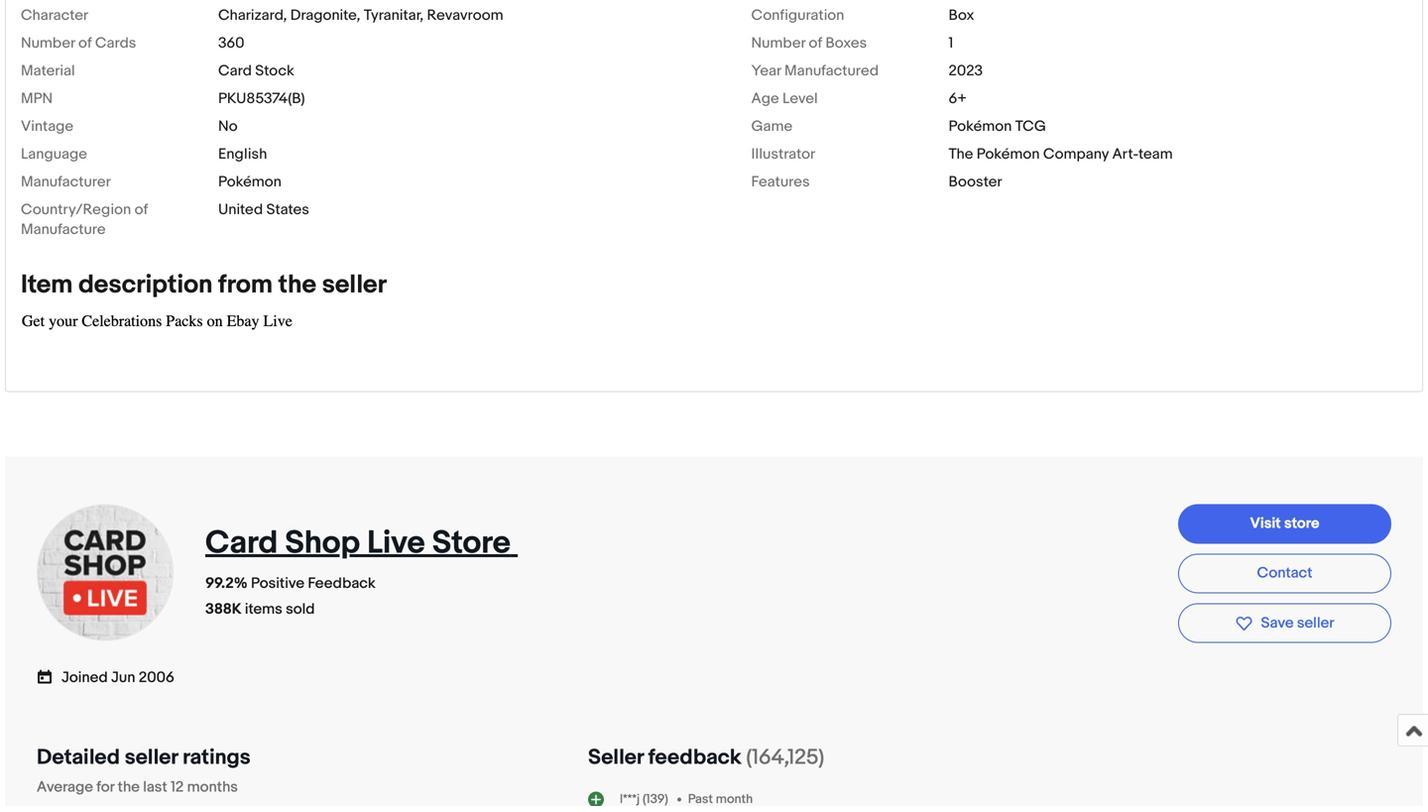 Task type: vqa. For each thing, say whether or not it's contained in the screenshot.


Task type: describe. For each thing, give the bounding box(es) containing it.
tcg
[[1015, 117, 1046, 135]]

year manufactured
[[751, 62, 879, 80]]

manufacture
[[21, 221, 106, 238]]

2023
[[949, 62, 983, 80]]

united states
[[218, 201, 309, 219]]

dragonite,
[[290, 6, 360, 24]]

item
[[21, 270, 73, 300]]

joined
[[61, 669, 108, 687]]

country/region of manufacture
[[21, 201, 148, 238]]

feedback
[[648, 745, 741, 771]]

live
[[367, 524, 425, 563]]

visit store link
[[1178, 504, 1392, 544]]

number of cards
[[21, 34, 136, 52]]

seller
[[588, 745, 644, 771]]

99.2% positive feedback 388k items sold
[[205, 575, 376, 618]]

save seller button
[[1178, 603, 1392, 643]]

item description from the seller
[[21, 270, 387, 300]]

jun
[[111, 669, 135, 687]]

items
[[245, 601, 282, 618]]

seller for save
[[1297, 614, 1334, 632]]

description
[[78, 270, 213, 300]]

sold
[[286, 601, 315, 618]]

2006
[[139, 669, 174, 687]]

1 horizontal spatial seller
[[322, 270, 387, 300]]

number for number of cards
[[21, 34, 75, 52]]

character
[[21, 6, 88, 24]]

level
[[783, 90, 818, 108]]

box
[[949, 6, 974, 24]]

12
[[171, 779, 184, 796]]

detailed seller ratings average for the last 12 months
[[37, 745, 251, 796]]

positive
[[251, 575, 304, 593]]

joined jun 2006
[[61, 669, 174, 687]]

features
[[751, 173, 810, 191]]

card for card stock
[[218, 62, 252, 80]]

card stock
[[218, 62, 294, 80]]

states
[[266, 201, 309, 219]]

charizard,
[[218, 6, 287, 24]]

shop
[[285, 524, 360, 563]]

material
[[21, 62, 75, 80]]

of for manufacture
[[134, 201, 148, 219]]

pokémon for pokémon
[[218, 173, 281, 191]]

english
[[218, 145, 267, 163]]

no
[[218, 117, 238, 135]]

card for card shop live store
[[205, 524, 278, 563]]

manufacturer
[[21, 173, 111, 191]]

save seller
[[1261, 614, 1334, 632]]

detailed
[[37, 745, 120, 771]]

ratings
[[183, 745, 251, 771]]

visit
[[1250, 515, 1281, 533]]

card shop live store image
[[36, 503, 175, 642]]

seller feedback (164,125)
[[588, 745, 824, 771]]

country/region
[[21, 201, 131, 219]]

last
[[143, 779, 167, 796]]

card shop live store link
[[205, 524, 518, 563]]

cards
[[95, 34, 136, 52]]

configuration
[[751, 6, 844, 24]]

charizard, dragonite, tyranitar, revavroom
[[218, 6, 503, 24]]

388k
[[205, 601, 242, 618]]



Task type: locate. For each thing, give the bounding box(es) containing it.
card down 360
[[218, 62, 252, 80]]

99.2%
[[205, 575, 248, 593]]

2 number from the left
[[751, 34, 806, 52]]

feedback
[[308, 575, 376, 593]]

2 horizontal spatial of
[[809, 34, 822, 52]]

company
[[1043, 145, 1109, 163]]

1 horizontal spatial the
[[278, 270, 316, 300]]

pokémon
[[949, 117, 1012, 135], [977, 145, 1040, 163], [218, 173, 281, 191]]

number up year
[[751, 34, 806, 52]]

store
[[432, 524, 511, 563]]

save
[[1261, 614, 1294, 632]]

0 horizontal spatial the
[[118, 779, 140, 796]]

average
[[37, 779, 93, 796]]

seller
[[322, 270, 387, 300], [1297, 614, 1334, 632], [125, 745, 178, 771]]

card shop live store
[[205, 524, 511, 563]]

1 vertical spatial pokémon
[[977, 145, 1040, 163]]

of right country/region
[[134, 201, 148, 219]]

store
[[1284, 515, 1320, 533]]

of left cards at the left top
[[78, 34, 92, 52]]

revavroom
[[427, 6, 503, 24]]

0 horizontal spatial of
[[78, 34, 92, 52]]

visit store
[[1250, 515, 1320, 533]]

seller for detailed
[[125, 745, 178, 771]]

0 vertical spatial seller
[[322, 270, 387, 300]]

1 vertical spatial card
[[205, 524, 278, 563]]

0 vertical spatial card
[[218, 62, 252, 80]]

number for number of boxes
[[751, 34, 806, 52]]

contact
[[1257, 564, 1313, 582]]

boxes
[[826, 34, 867, 52]]

for
[[96, 779, 114, 796]]

seller inside detailed seller ratings average for the last 12 months
[[125, 745, 178, 771]]

booster
[[949, 173, 1002, 191]]

months
[[187, 779, 238, 796]]

year
[[751, 62, 781, 80]]

team
[[1139, 145, 1173, 163]]

illustrator
[[751, 145, 815, 163]]

the right for
[[118, 779, 140, 796]]

stock
[[255, 62, 294, 80]]

of up year manufactured
[[809, 34, 822, 52]]

language
[[21, 145, 87, 163]]

1 horizontal spatial number
[[751, 34, 806, 52]]

pku85374(b)
[[218, 90, 305, 108]]

0 horizontal spatial number
[[21, 34, 75, 52]]

number
[[21, 34, 75, 52], [751, 34, 806, 52]]

game
[[751, 117, 793, 135]]

pokémon down pokémon tcg
[[977, 145, 1040, 163]]

the
[[278, 270, 316, 300], [118, 779, 140, 796]]

vintage
[[21, 117, 73, 135]]

card
[[218, 62, 252, 80], [205, 524, 278, 563]]

1 number from the left
[[21, 34, 75, 52]]

1 horizontal spatial of
[[134, 201, 148, 219]]

of
[[78, 34, 92, 52], [809, 34, 822, 52], [134, 201, 148, 219]]

pokémon for pokémon tcg
[[949, 117, 1012, 135]]

1 vertical spatial seller
[[1297, 614, 1334, 632]]

tyranitar,
[[364, 6, 424, 24]]

2 vertical spatial pokémon
[[218, 173, 281, 191]]

the right the from on the top left of the page
[[278, 270, 316, 300]]

the
[[949, 145, 973, 163]]

2 horizontal spatial seller
[[1297, 614, 1334, 632]]

text__icon wrapper image
[[37, 667, 61, 685]]

0 vertical spatial pokémon
[[949, 117, 1012, 135]]

seller inside "button"
[[1297, 614, 1334, 632]]

manufactured
[[785, 62, 879, 80]]

1 vertical spatial the
[[118, 779, 140, 796]]

age level
[[751, 90, 818, 108]]

of inside country/region of manufacture
[[134, 201, 148, 219]]

from
[[218, 270, 273, 300]]

mpn
[[21, 90, 53, 108]]

360
[[218, 34, 244, 52]]

number up material at the left
[[21, 34, 75, 52]]

the pokémon company art-team
[[949, 145, 1173, 163]]

of for boxes
[[809, 34, 822, 52]]

6+
[[949, 90, 967, 108]]

pokémon down english on the top of the page
[[218, 173, 281, 191]]

united
[[218, 201, 263, 219]]

1
[[949, 34, 953, 52]]

0 horizontal spatial seller
[[125, 745, 178, 771]]

0 vertical spatial the
[[278, 270, 316, 300]]

card up 99.2%
[[205, 524, 278, 563]]

2 vertical spatial seller
[[125, 745, 178, 771]]

of for cards
[[78, 34, 92, 52]]

age
[[751, 90, 779, 108]]

the inside detailed seller ratings average for the last 12 months
[[118, 779, 140, 796]]

pokémon up the
[[949, 117, 1012, 135]]

(164,125)
[[746, 745, 824, 771]]

number of boxes
[[751, 34, 867, 52]]

pokémon tcg
[[949, 117, 1046, 135]]

contact link
[[1178, 554, 1392, 594]]

art-
[[1112, 145, 1139, 163]]



